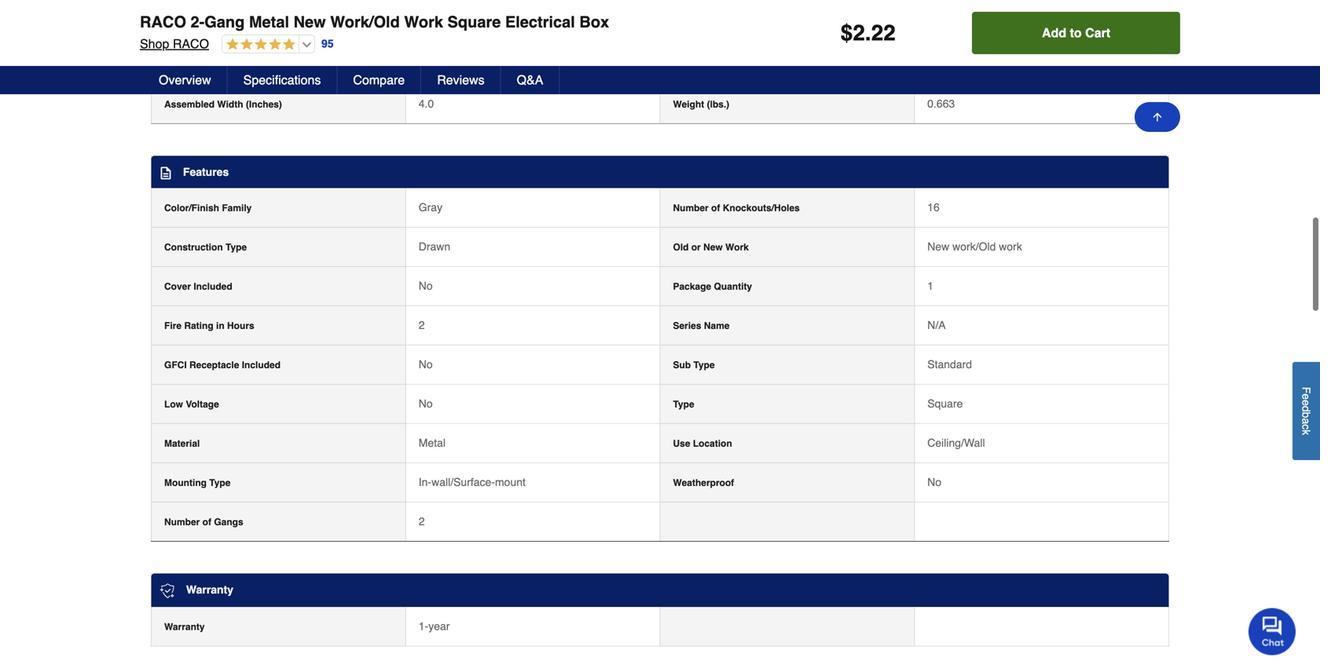 Task type: describe. For each thing, give the bounding box(es) containing it.
mounting
[[164, 478, 207, 489]]

series
[[673, 321, 702, 332]]

1 horizontal spatial included
[[242, 360, 281, 371]]

use location
[[673, 439, 733, 450]]

height
[[217, 60, 247, 71]]

to
[[1070, 26, 1082, 40]]

construction type
[[164, 242, 247, 253]]

4.0 for 6.0
[[419, 58, 434, 71]]

low voltage
[[164, 399, 219, 410]]

assembled for 1/2-in; 3/4-in
[[164, 20, 215, 31]]

1 vertical spatial in
[[216, 321, 225, 332]]

0 vertical spatial in
[[980, 19, 989, 31]]

number of gangs
[[164, 517, 243, 528]]

0 horizontal spatial work
[[404, 13, 443, 31]]

1 vertical spatial raco
[[173, 37, 209, 51]]

$
[[841, 20, 853, 46]]

maximum weight supported (lbs.)
[[673, 60, 826, 71]]

type for sub type
[[694, 360, 715, 371]]

1-year
[[419, 620, 450, 633]]

box
[[580, 13, 609, 31]]

year
[[429, 620, 450, 633]]

1/2-
[[928, 19, 947, 31]]

in;
[[947, 19, 958, 31]]

work
[[999, 241, 1023, 253]]

wall/surface-
[[432, 476, 495, 489]]

reviews button
[[422, 66, 501, 94]]

use
[[673, 439, 691, 450]]

or
[[692, 242, 701, 253]]

drawn
[[419, 241, 451, 253]]

supported
[[753, 60, 801, 71]]

construction
[[164, 242, 223, 253]]

standard
[[928, 358, 973, 371]]

4.0 for 0.663
[[419, 97, 434, 110]]

0 vertical spatial 2
[[853, 20, 865, 46]]

1.79
[[419, 19, 440, 31]]

assembled for 6.0
[[164, 60, 215, 71]]

$ 2 . 22
[[841, 20, 896, 46]]

0 horizontal spatial weight
[[673, 99, 705, 110]]

chat invite button image
[[1249, 608, 1297, 656]]

color/finish family
[[164, 203, 252, 214]]

0.663
[[928, 97, 955, 110]]

mount
[[495, 476, 526, 489]]

f e e d b a c k
[[1301, 388, 1313, 436]]

cover
[[164, 281, 191, 292]]

4.8 stars image
[[223, 38, 296, 52]]

2 for number of gangs
[[419, 516, 425, 528]]

cart
[[1086, 26, 1111, 40]]

6.0
[[928, 58, 943, 71]]

rating
[[184, 321, 214, 332]]

compare
[[353, 73, 405, 87]]

gangs
[[214, 517, 243, 528]]

family
[[222, 203, 252, 214]]

no for standard
[[419, 358, 433, 371]]

work/old
[[953, 241, 996, 253]]

gang
[[205, 13, 245, 31]]

0 vertical spatial weight
[[719, 60, 751, 71]]

1-
[[419, 620, 429, 633]]

c
[[1301, 425, 1313, 430]]

material
[[164, 439, 200, 450]]

(inches) for 6.0
[[249, 60, 285, 71]]

specifications
[[243, 73, 321, 87]]

old
[[673, 242, 689, 253]]

overview
[[159, 73, 211, 87]]

1/2-in; 3/4-in
[[928, 19, 989, 31]]

voltage
[[186, 399, 219, 410]]

depth
[[217, 20, 244, 31]]

shop raco
[[140, 37, 209, 51]]

0 horizontal spatial square
[[448, 13, 501, 31]]

q&a
[[517, 73, 544, 87]]

receptacle
[[189, 360, 239, 371]]

type down the sub
[[673, 399, 695, 410]]

1
[[928, 280, 934, 292]]

cover included
[[164, 281, 232, 292]]

knockouts/holes
[[723, 203, 800, 214]]

22
[[872, 20, 896, 46]]

package quantity
[[673, 281, 753, 292]]

in-wall/surface-mount
[[419, 476, 526, 489]]

a
[[1301, 419, 1313, 425]]

type for construction type
[[226, 242, 247, 253]]

f e e d b a c k button
[[1293, 363, 1321, 461]]

number for number of knockouts/holes
[[673, 203, 709, 214]]

0 vertical spatial raco
[[140, 13, 186, 31]]

number of knockouts/holes
[[673, 203, 800, 214]]

add
[[1042, 26, 1067, 40]]

arrow up image
[[1152, 111, 1164, 123]]

2-
[[191, 13, 205, 31]]

assembled depth (inches)
[[164, 20, 283, 31]]

f
[[1301, 388, 1313, 394]]

add to cart button
[[973, 12, 1181, 54]]

gfci receptacle included
[[164, 360, 281, 371]]

reviews
[[437, 73, 485, 87]]

0 vertical spatial warranty
[[186, 584, 234, 597]]

mounting type
[[164, 478, 231, 489]]

sub type
[[673, 360, 715, 371]]

.
[[865, 20, 872, 46]]

specifications button
[[228, 66, 338, 94]]



Task type: locate. For each thing, give the bounding box(es) containing it.
included
[[194, 281, 232, 292], [242, 360, 281, 371]]

assembled for 0.663
[[164, 99, 215, 110]]

1 vertical spatial (inches)
[[249, 60, 285, 71]]

type right mounting at left bottom
[[209, 478, 231, 489]]

in
[[980, 19, 989, 31], [216, 321, 225, 332]]

new work/old work
[[928, 241, 1023, 253]]

b
[[1301, 413, 1313, 419]]

name
[[704, 321, 730, 332]]

1 vertical spatial work
[[726, 242, 749, 253]]

0 vertical spatial of
[[712, 203, 721, 214]]

0 vertical spatial assembled
[[164, 20, 215, 31]]

2 vertical spatial (inches)
[[246, 99, 282, 110]]

e
[[1301, 394, 1313, 400], [1301, 400, 1313, 406]]

2 vertical spatial assembled
[[164, 99, 215, 110]]

1 horizontal spatial work
[[726, 242, 749, 253]]

no for 1
[[419, 280, 433, 292]]

1 vertical spatial included
[[242, 360, 281, 371]]

series name
[[673, 321, 730, 332]]

features
[[183, 166, 229, 178]]

shop
[[140, 37, 169, 51]]

work right work/old at the top of the page
[[404, 13, 443, 31]]

new left the work/old at top right
[[928, 241, 950, 253]]

16
[[928, 201, 940, 214]]

1 horizontal spatial new
[[704, 242, 723, 253]]

no
[[419, 280, 433, 292], [419, 358, 433, 371], [419, 398, 433, 410], [928, 476, 942, 489]]

q&a button
[[501, 66, 560, 94]]

type down family
[[226, 242, 247, 253]]

1 assembled from the top
[[164, 20, 215, 31]]

maximum
[[673, 60, 717, 71]]

weatherproof
[[673, 478, 735, 489]]

1 vertical spatial 4.0
[[419, 97, 434, 110]]

0 horizontal spatial of
[[203, 517, 211, 528]]

(inches)
[[247, 20, 283, 31], [249, 60, 285, 71], [246, 99, 282, 110]]

1 horizontal spatial number
[[673, 203, 709, 214]]

0 vertical spatial (inches)
[[247, 20, 283, 31]]

2 assembled from the top
[[164, 60, 215, 71]]

3/4-
[[962, 19, 980, 31]]

compare button
[[338, 66, 422, 94]]

work/old
[[330, 13, 400, 31]]

work
[[404, 13, 443, 31], [726, 242, 749, 253]]

1 4.0 from the top
[[419, 58, 434, 71]]

overview button
[[143, 66, 228, 94]]

assembled up overview
[[164, 60, 215, 71]]

3 assembled from the top
[[164, 99, 215, 110]]

e up d
[[1301, 394, 1313, 400]]

1 horizontal spatial weight
[[719, 60, 751, 71]]

in right in;
[[980, 19, 989, 31]]

type right the sub
[[694, 360, 715, 371]]

ceiling/wall
[[928, 437, 986, 450]]

4.0
[[419, 58, 434, 71], [419, 97, 434, 110]]

2 horizontal spatial new
[[928, 241, 950, 253]]

old or new work
[[673, 242, 749, 253]]

included right the cover
[[194, 281, 232, 292]]

of for gangs
[[203, 517, 211, 528]]

type
[[226, 242, 247, 253], [694, 360, 715, 371], [673, 399, 695, 410], [209, 478, 231, 489]]

in left hours
[[216, 321, 225, 332]]

0 horizontal spatial new
[[294, 13, 326, 31]]

d
[[1301, 406, 1313, 413]]

1 vertical spatial (lbs.)
[[707, 99, 730, 110]]

1 horizontal spatial of
[[712, 203, 721, 214]]

0 horizontal spatial in
[[216, 321, 225, 332]]

(inches) for 1/2-in; 3/4-in
[[247, 20, 283, 31]]

1 horizontal spatial in
[[980, 19, 989, 31]]

sub
[[673, 360, 691, 371]]

95
[[322, 37, 334, 50]]

electrical
[[505, 13, 575, 31]]

raco down 2-
[[173, 37, 209, 51]]

fire
[[164, 321, 182, 332]]

1 vertical spatial 2
[[419, 319, 425, 332]]

0 horizontal spatial included
[[194, 281, 232, 292]]

1 horizontal spatial (lbs.)
[[803, 60, 826, 71]]

assembled down overview button
[[164, 99, 215, 110]]

number down mounting at left bottom
[[164, 517, 200, 528]]

assembled
[[164, 20, 215, 31], [164, 60, 215, 71], [164, 99, 215, 110]]

hours
[[227, 321, 254, 332]]

0 vertical spatial work
[[404, 13, 443, 31]]

new up 95
[[294, 13, 326, 31]]

weight
[[719, 60, 751, 71], [673, 99, 705, 110]]

4.0 down 1.79
[[419, 58, 434, 71]]

fire rating in hours
[[164, 321, 254, 332]]

work down the number of knockouts/holes
[[726, 242, 749, 253]]

0 vertical spatial included
[[194, 281, 232, 292]]

1 vertical spatial assembled
[[164, 60, 215, 71]]

number
[[673, 203, 709, 214], [164, 517, 200, 528]]

of up "old or new work" on the right
[[712, 203, 721, 214]]

2 vertical spatial 2
[[419, 516, 425, 528]]

0 vertical spatial square
[[448, 13, 501, 31]]

0 vertical spatial metal
[[249, 13, 289, 31]]

0 vertical spatial number
[[673, 203, 709, 214]]

assembled width (inches)
[[164, 99, 282, 110]]

in-
[[419, 476, 432, 489]]

weight (lbs.)
[[673, 99, 730, 110]]

assembled height (inches)
[[164, 60, 285, 71]]

k
[[1301, 430, 1313, 436]]

2 e from the top
[[1301, 400, 1313, 406]]

0 horizontal spatial (lbs.)
[[707, 99, 730, 110]]

weight down the maximum
[[673, 99, 705, 110]]

number for number of gangs
[[164, 517, 200, 528]]

of for knockouts/holes
[[712, 203, 721, 214]]

(lbs.) down the maximum
[[707, 99, 730, 110]]

(inches) down specifications
[[246, 99, 282, 110]]

0 vertical spatial 4.0
[[419, 58, 434, 71]]

raco 2-gang metal new work/old work square electrical box
[[140, 13, 609, 31]]

number up the or
[[673, 203, 709, 214]]

type for mounting type
[[209, 478, 231, 489]]

new right the or
[[704, 242, 723, 253]]

of left gangs
[[203, 517, 211, 528]]

1 vertical spatial weight
[[673, 99, 705, 110]]

2 4.0 from the top
[[419, 97, 434, 110]]

included down hours
[[242, 360, 281, 371]]

width
[[217, 99, 243, 110]]

raco up shop on the top left of the page
[[140, 13, 186, 31]]

square
[[448, 13, 501, 31], [928, 398, 963, 410]]

weight right the maximum
[[719, 60, 751, 71]]

2 for fire rating in hours
[[419, 319, 425, 332]]

0 horizontal spatial number
[[164, 517, 200, 528]]

add to cart
[[1042, 26, 1111, 40]]

(inches) up specifications
[[249, 60, 285, 71]]

(lbs.)
[[803, 60, 826, 71], [707, 99, 730, 110]]

assembled up shop raco
[[164, 20, 215, 31]]

1 vertical spatial of
[[203, 517, 211, 528]]

1 horizontal spatial square
[[928, 398, 963, 410]]

1 vertical spatial warranty
[[164, 622, 205, 633]]

square down standard
[[928, 398, 963, 410]]

1 vertical spatial number
[[164, 517, 200, 528]]

1 vertical spatial metal
[[419, 437, 446, 450]]

no for square
[[419, 398, 433, 410]]

1 e from the top
[[1301, 394, 1313, 400]]

gray
[[419, 201, 443, 214]]

e up b
[[1301, 400, 1313, 406]]

raco
[[140, 13, 186, 31], [173, 37, 209, 51]]

0 vertical spatial (lbs.)
[[803, 60, 826, 71]]

square right 1.79
[[448, 13, 501, 31]]

n/a
[[928, 319, 946, 332]]

notes image
[[160, 167, 172, 179]]

(lbs.) right supported
[[803, 60, 826, 71]]

1 vertical spatial square
[[928, 398, 963, 410]]

4.0 down "reviews" button
[[419, 97, 434, 110]]

location
[[693, 439, 733, 450]]

color/finish
[[164, 203, 219, 214]]

1 horizontal spatial metal
[[419, 437, 446, 450]]

metal up 4.8 stars image
[[249, 13, 289, 31]]

0 horizontal spatial metal
[[249, 13, 289, 31]]

(inches) up 4.8 stars image
[[247, 20, 283, 31]]

metal up in-
[[419, 437, 446, 450]]

(inches) for 0.663
[[246, 99, 282, 110]]



Task type: vqa. For each thing, say whether or not it's contained in the screenshot.
(Lbs.) to the bottom
yes



